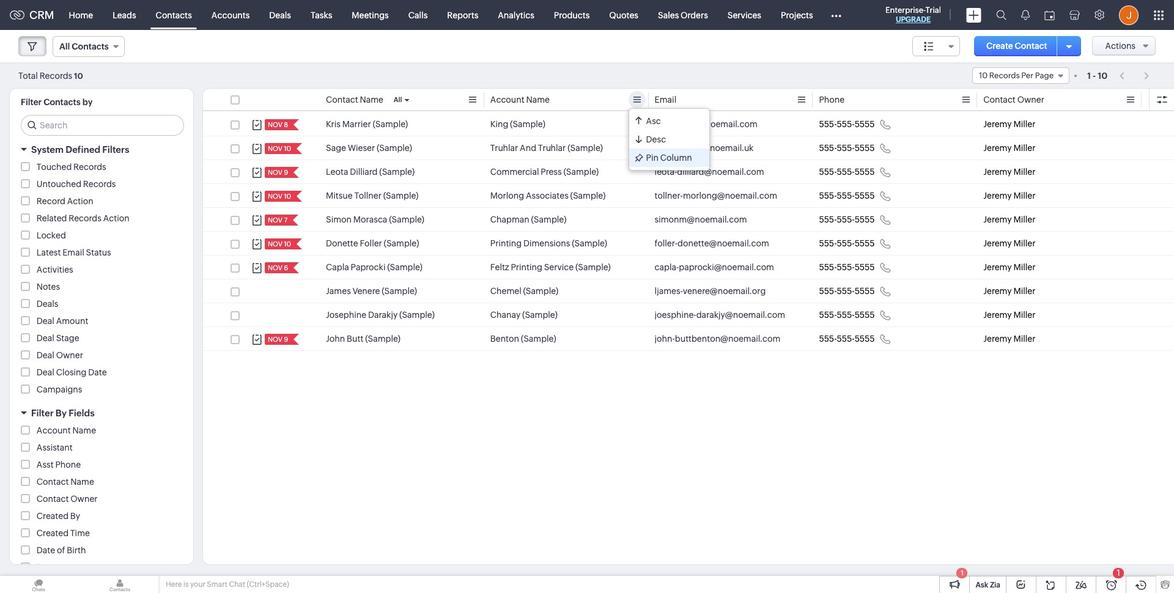 Task type: vqa. For each thing, say whether or not it's contained in the screenshot.
Calls
yes



Task type: locate. For each thing, give the bounding box(es) containing it.
2 vertical spatial nov 10 link
[[265, 239, 292, 250]]

contacts left by
[[44, 97, 81, 107]]

nov 9 left the john
[[268, 336, 288, 343]]

0 horizontal spatial contact name
[[37, 477, 94, 487]]

nov 10 link for donette
[[265, 239, 292, 250]]

9 miller from the top
[[1014, 310, 1036, 320]]

nov 9 link
[[265, 167, 289, 178], [265, 334, 289, 345]]

1 deal from the top
[[37, 316, 54, 326]]

deal down deal stage
[[37, 350, 54, 360]]

records for touched
[[73, 162, 106, 172]]

(sample) right tollner
[[383, 191, 419, 201]]

nov 9 for leota dilliard (sample)
[[268, 169, 288, 176]]

contact name up 'marrier'
[[326, 95, 383, 105]]

555-555-5555 for donette@noemail.com
[[819, 239, 875, 248]]

chemel
[[490, 286, 521, 296]]

morasca
[[353, 215, 387, 224]]

(sample) up printing dimensions (sample) link
[[531, 215, 567, 224]]

here
[[166, 580, 182, 589]]

asc
[[646, 116, 661, 126]]

6 miller from the top
[[1014, 239, 1036, 248]]

0 horizontal spatial deals
[[37, 299, 58, 309]]

services
[[728, 10, 761, 20]]

0 vertical spatial owner
[[1017, 95, 1045, 105]]

nov 10 link down nov 8
[[265, 143, 292, 154]]

nov 10 down nov 8
[[268, 145, 291, 152]]

1 truhlar from the left
[[490, 143, 518, 153]]

chats image
[[0, 576, 77, 593]]

2 9 from the top
[[284, 336, 288, 343]]

0 vertical spatial nov 10 link
[[265, 143, 292, 154]]

records inside 10 records per page field
[[989, 71, 1020, 80]]

phone
[[819, 95, 845, 105], [55, 460, 81, 470]]

1 vertical spatial created
[[37, 528, 69, 538]]

contacts
[[156, 10, 192, 20], [72, 42, 109, 51], [44, 97, 81, 107]]

contacts down the "home" link
[[72, 42, 109, 51]]

activities
[[37, 265, 73, 275]]

darakjy@noemail.com
[[696, 310, 785, 320]]

records down record action
[[69, 213, 101, 223]]

created down created by
[[37, 528, 69, 538]]

(sample)
[[373, 119, 408, 129], [510, 119, 545, 129], [377, 143, 412, 153], [568, 143, 603, 153], [379, 167, 415, 177], [564, 167, 599, 177], [383, 191, 419, 201], [570, 191, 606, 201], [389, 215, 424, 224], [531, 215, 567, 224], [384, 239, 419, 248], [572, 239, 607, 248], [387, 262, 423, 272], [576, 262, 611, 272], [382, 286, 417, 296], [523, 286, 559, 296], [399, 310, 435, 320], [522, 310, 558, 320], [365, 334, 401, 344], [521, 334, 556, 344]]

0 horizontal spatial all
[[59, 42, 70, 51]]

created up created time
[[37, 511, 69, 521]]

(sample) right dilliard
[[379, 167, 415, 177]]

deal left stage
[[37, 333, 54, 343]]

None field
[[913, 36, 960, 56]]

9 for john
[[284, 336, 288, 343]]

records
[[40, 71, 72, 80], [989, 71, 1020, 80], [73, 162, 106, 172], [83, 179, 116, 189], [69, 213, 101, 223]]

2 vertical spatial contacts
[[44, 97, 81, 107]]

7 5555 from the top
[[855, 262, 875, 272]]

1 jeremy from the top
[[984, 119, 1012, 129]]

miller for wieser@noemail.uk
[[1014, 143, 1036, 153]]

assistant
[[37, 443, 73, 453]]

4 jeremy from the top
[[984, 191, 1012, 201]]

deal for deal closing date
[[37, 368, 54, 377]]

john
[[326, 334, 345, 344]]

owner
[[1017, 95, 1045, 105], [56, 350, 83, 360], [71, 494, 98, 504]]

jeremy miller for morlong@noemail.com
[[984, 191, 1036, 201]]

ljames-venere@noemail.org link
[[655, 285, 766, 297]]

deal up campaigns
[[37, 368, 54, 377]]

-
[[1093, 71, 1096, 80]]

6 jeremy from the top
[[984, 239, 1012, 248]]

contacts inside field
[[72, 42, 109, 51]]

1 nov 10 link from the top
[[265, 143, 292, 154]]

2 5555 from the top
[[855, 143, 875, 153]]

deals left tasks
[[269, 10, 291, 20]]

email up asc
[[655, 95, 677, 105]]

campaigns
[[37, 385, 82, 394]]

0 vertical spatial nov 9
[[268, 169, 288, 176]]

(sample) up and
[[510, 119, 545, 129]]

nov 6 link
[[265, 262, 289, 273]]

chapman
[[490, 215, 529, 224]]

printing up chemel (sample)
[[511, 262, 542, 272]]

row group
[[203, 113, 1174, 351]]

4 5555 from the top
[[855, 191, 875, 201]]

6 jeremy miller from the top
[[984, 239, 1036, 248]]

trial
[[926, 6, 941, 15]]

filter down total
[[21, 97, 42, 107]]

8 jeremy miller from the top
[[984, 286, 1036, 296]]

owner up created by
[[71, 494, 98, 504]]

1 vertical spatial nov 9
[[268, 336, 288, 343]]

1 vertical spatial nov 9 link
[[265, 334, 289, 345]]

morlong associates (sample) link
[[490, 190, 606, 202]]

contacts right leads
[[156, 10, 192, 20]]

latest email status
[[37, 248, 111, 257]]

truhlar
[[490, 143, 518, 153], [538, 143, 566, 153]]

10 miller from the top
[[1014, 334, 1036, 344]]

date
[[88, 368, 107, 377], [37, 546, 55, 555]]

10 jeremy miller from the top
[[984, 334, 1036, 344]]

8 jeremy from the top
[[984, 286, 1012, 296]]

contact name down asst phone
[[37, 477, 94, 487]]

1 vertical spatial nov 10 link
[[265, 191, 292, 202]]

nov 10
[[268, 145, 291, 152], [268, 193, 291, 200], [268, 240, 291, 248]]

10 555-555-5555 from the top
[[819, 334, 875, 344]]

ask
[[976, 581, 989, 590]]

nov 9 link left the john
[[265, 334, 289, 345]]

name up kris marrier (sample) link
[[360, 95, 383, 105]]

3 miller from the top
[[1014, 167, 1036, 177]]

account name down filter by fields
[[37, 426, 96, 435]]

create contact button
[[974, 36, 1060, 56]]

nov inside nov 7 link
[[268, 217, 283, 224]]

0 vertical spatial printing
[[490, 239, 522, 248]]

name down fields
[[72, 426, 96, 435]]

calls link
[[399, 0, 437, 30]]

1 horizontal spatial all
[[394, 96, 402, 103]]

john-
[[655, 334, 675, 344]]

records up filter contacts by
[[40, 71, 72, 80]]

7 555-555-5555 from the top
[[819, 262, 875, 272]]

nov 10 link up nov 7
[[265, 191, 292, 202]]

(sample) up service
[[572, 239, 607, 248]]

crm
[[29, 9, 54, 21]]

9 555-555-5555 from the top
[[819, 310, 875, 320]]

ljames-venere@noemail.org
[[655, 286, 766, 296]]

by inside dropdown button
[[56, 408, 67, 418]]

create menu image
[[966, 8, 982, 22]]

4 555-555-5555 from the top
[[819, 191, 875, 201]]

nov 10 link for mitsue
[[265, 191, 292, 202]]

5555 for morlong@noemail.com
[[855, 191, 875, 201]]

555-555-5555
[[819, 119, 875, 129], [819, 143, 875, 153], [819, 167, 875, 177], [819, 191, 875, 201], [819, 215, 875, 224], [819, 239, 875, 248], [819, 262, 875, 272], [819, 286, 875, 296], [819, 310, 875, 320], [819, 334, 875, 344]]

8 5555 from the top
[[855, 286, 875, 296]]

0 vertical spatial contact name
[[326, 95, 383, 105]]

contact down the 10 records per page
[[984, 95, 1016, 105]]

deal closing date
[[37, 368, 107, 377]]

pin
[[646, 153, 659, 163]]

deal for deal amount
[[37, 316, 54, 326]]

9 left the john
[[284, 336, 288, 343]]

truhlar up press at top left
[[538, 143, 566, 153]]

0 vertical spatial created
[[37, 511, 69, 521]]

9
[[284, 169, 288, 176], [284, 336, 288, 343]]

miller for dilliard@noemail.com
[[1014, 167, 1036, 177]]

0 vertical spatial deals
[[269, 10, 291, 20]]

1 horizontal spatial action
[[103, 213, 129, 223]]

1 horizontal spatial phone
[[819, 95, 845, 105]]

7 jeremy miller from the top
[[984, 262, 1036, 272]]

related records action
[[37, 213, 129, 223]]

by for filter
[[56, 408, 67, 418]]

nov 10 link up nov 6
[[265, 239, 292, 250]]

owner down per
[[1017, 95, 1045, 105]]

6 nov from the top
[[268, 240, 283, 248]]

1 vertical spatial deals
[[37, 299, 58, 309]]

of
[[57, 546, 65, 555]]

truhlar and truhlar (sample) link
[[490, 142, 603, 154]]

touched records
[[37, 162, 106, 172]]

5555 for buttbenton@noemail.com
[[855, 334, 875, 344]]

nov for mitsue tollner (sample)
[[268, 193, 283, 200]]

leota-dilliard@noemail.com link
[[655, 166, 764, 178]]

nov for simon morasca (sample)
[[268, 217, 283, 224]]

1 vertical spatial account name
[[37, 426, 96, 435]]

3 nov 10 from the top
[[268, 240, 291, 248]]

filter down campaigns
[[31, 408, 54, 418]]

feltz
[[490, 262, 509, 272]]

search image
[[996, 10, 1007, 20]]

0 vertical spatial account name
[[490, 95, 550, 105]]

0 vertical spatial account
[[490, 95, 525, 105]]

3 jeremy from the top
[[984, 167, 1012, 177]]

records down defined
[[73, 162, 106, 172]]

jeremy for dilliard@noemail.com
[[984, 167, 1012, 177]]

(sample) right press at top left
[[564, 167, 599, 177]]

1 vertical spatial by
[[70, 511, 80, 521]]

by up time
[[70, 511, 80, 521]]

capla paprocki (sample)
[[326, 262, 423, 272]]

1 horizontal spatial by
[[70, 511, 80, 521]]

2 deal from the top
[[37, 333, 54, 343]]

2 vertical spatial nov 10
[[268, 240, 291, 248]]

1 horizontal spatial 1
[[1087, 71, 1091, 80]]

kris marrier (sample) link
[[326, 118, 408, 130]]

home link
[[59, 0, 103, 30]]

10 down create
[[979, 71, 988, 80]]

donette
[[326, 239, 358, 248]]

all up kris marrier (sample)
[[394, 96, 402, 103]]

capla-paprocki@noemail.com
[[655, 262, 774, 272]]

account up king at the left top
[[490, 95, 525, 105]]

profile element
[[1112, 0, 1146, 30]]

0 vertical spatial email
[[655, 95, 677, 105]]

1 horizontal spatial contact name
[[326, 95, 383, 105]]

10 up 6
[[284, 240, 291, 248]]

deal for deal stage
[[37, 333, 54, 343]]

1 vertical spatial phone
[[55, 460, 81, 470]]

(sample) up commercial press (sample)
[[568, 143, 603, 153]]

5 jeremy miller from the top
[[984, 215, 1036, 224]]

leota
[[326, 167, 348, 177]]

1 vertical spatial contact owner
[[37, 494, 98, 504]]

name up king (sample) 'link'
[[526, 95, 550, 105]]

1 vertical spatial 9
[[284, 336, 288, 343]]

foller
[[360, 239, 382, 248]]

printing down chapman
[[490, 239, 522, 248]]

nov 10 up nov 7
[[268, 193, 291, 200]]

filter
[[21, 97, 42, 107], [31, 408, 54, 418]]

contact owner down the 10 records per page
[[984, 95, 1045, 105]]

0 horizontal spatial by
[[56, 408, 67, 418]]

1 vertical spatial filter
[[31, 408, 54, 418]]

untouched records
[[37, 179, 116, 189]]

action up status
[[103, 213, 129, 223]]

1 5555 from the top
[[855, 119, 875, 129]]

nov 9
[[268, 169, 288, 176], [268, 336, 288, 343]]

truhlar and truhlar (sample)
[[490, 143, 603, 153]]

deals link
[[260, 0, 301, 30]]

records left per
[[989, 71, 1020, 80]]

deal owner
[[37, 350, 83, 360]]

name down asst phone
[[71, 477, 94, 487]]

3 jeremy miller from the top
[[984, 167, 1036, 177]]

action up related records action
[[67, 196, 93, 206]]

555-555-5555 for darakjy@noemail.com
[[819, 310, 875, 320]]

8 555-555-5555 from the top
[[819, 286, 875, 296]]

deals down notes
[[37, 299, 58, 309]]

1 vertical spatial all
[[394, 96, 402, 103]]

1 vertical spatial owner
[[56, 350, 83, 360]]

deal for deal owner
[[37, 350, 54, 360]]

9 down 8
[[284, 169, 288, 176]]

0 vertical spatial phone
[[819, 95, 845, 105]]

by left fields
[[56, 408, 67, 418]]

email right latest
[[62, 248, 84, 257]]

1 vertical spatial email
[[62, 248, 84, 257]]

10 down 8
[[284, 145, 291, 152]]

2 nov 9 from the top
[[268, 336, 288, 343]]

records down touched records
[[83, 179, 116, 189]]

1 horizontal spatial deals
[[269, 10, 291, 20]]

2 created from the top
[[37, 528, 69, 538]]

0 vertical spatial nov 9 link
[[265, 167, 289, 178]]

1 nov 10 from the top
[[268, 145, 291, 152]]

jeremy miller
[[984, 119, 1036, 129], [984, 143, 1036, 153], [984, 167, 1036, 177], [984, 191, 1036, 201], [984, 215, 1036, 224], [984, 239, 1036, 248], [984, 262, 1036, 272], [984, 286, 1036, 296], [984, 310, 1036, 320], [984, 334, 1036, 344]]

8 nov from the top
[[268, 336, 283, 343]]

10 up by
[[74, 71, 83, 80]]

all up total records 10
[[59, 42, 70, 51]]

nov for john butt (sample)
[[268, 336, 283, 343]]

3 deal from the top
[[37, 350, 54, 360]]

7 nov from the top
[[268, 264, 283, 272]]

contact owner
[[984, 95, 1045, 105], [37, 494, 98, 504]]

paprocki@noemail.com
[[679, 262, 774, 272]]

1 vertical spatial account
[[37, 426, 71, 435]]

deal
[[37, 316, 54, 326], [37, 333, 54, 343], [37, 350, 54, 360], [37, 368, 54, 377]]

1 vertical spatial printing
[[511, 262, 542, 272]]

9 jeremy miller from the top
[[984, 310, 1036, 320]]

nov for kris marrier (sample)
[[268, 121, 283, 128]]

nov for sage wieser (sample)
[[268, 145, 283, 152]]

navigation
[[1114, 67, 1156, 84]]

10 jeremy from the top
[[984, 334, 1012, 344]]

1 jeremy miller from the top
[[984, 119, 1036, 129]]

jeremy for darakjy@noemail.com
[[984, 310, 1012, 320]]

by
[[56, 408, 67, 418], [70, 511, 80, 521]]

records for total
[[40, 71, 72, 80]]

8 miller from the top
[[1014, 286, 1036, 296]]

contact owner up created by
[[37, 494, 98, 504]]

0 horizontal spatial 1
[[961, 569, 964, 577]]

1 9 from the top
[[284, 169, 288, 176]]

nov inside nov 6 link
[[268, 264, 283, 272]]

1 vertical spatial action
[[103, 213, 129, 223]]

0 horizontal spatial account
[[37, 426, 71, 435]]

2 jeremy miller from the top
[[984, 143, 1036, 153]]

nov 10 up nov 6
[[268, 240, 291, 248]]

king (sample) link
[[490, 118, 545, 130]]

projects link
[[771, 0, 823, 30]]

6 5555 from the top
[[855, 239, 875, 248]]

nov 7
[[268, 217, 287, 224]]

(sample) inside "link"
[[383, 191, 419, 201]]

1 created from the top
[[37, 511, 69, 521]]

account name up king (sample) 'link'
[[490, 95, 550, 105]]

venere
[[353, 286, 380, 296]]

0 horizontal spatial email
[[62, 248, 84, 257]]

0 vertical spatial all
[[59, 42, 70, 51]]

2 truhlar from the left
[[538, 143, 566, 153]]

zia
[[990, 581, 1001, 590]]

10 right -
[[1098, 71, 1108, 80]]

0 vertical spatial nov 10
[[268, 145, 291, 152]]

7 miller from the top
[[1014, 262, 1036, 272]]

enterprise-trial upgrade
[[886, 6, 941, 24]]

sage-wieser@noemail.uk link
[[655, 142, 754, 154]]

9 jeremy from the top
[[984, 310, 1012, 320]]

date left of
[[37, 546, 55, 555]]

capla paprocki (sample) link
[[326, 261, 423, 273]]

5 nov from the top
[[268, 217, 283, 224]]

closing
[[56, 368, 86, 377]]

0 vertical spatial filter
[[21, 97, 42, 107]]

5 miller from the top
[[1014, 215, 1036, 224]]

king (sample)
[[490, 119, 545, 129]]

kris
[[326, 119, 341, 129]]

1 vertical spatial contacts
[[72, 42, 109, 51]]

1 vertical spatial nov 10
[[268, 193, 291, 200]]

miller for darakjy@noemail.com
[[1014, 310, 1036, 320]]

james venere (sample) link
[[326, 285, 417, 297]]

2 nov from the top
[[268, 145, 283, 152]]

owner up closing
[[56, 350, 83, 360]]

jeremy miller for paprocki@noemail.com
[[984, 262, 1036, 272]]

555-555-5555 for wieser@noemail.uk
[[819, 143, 875, 153]]

1 horizontal spatial truhlar
[[538, 143, 566, 153]]

date right closing
[[88, 368, 107, 377]]

1 vertical spatial date
[[37, 546, 55, 555]]

5555 for venere@noemail.org
[[855, 286, 875, 296]]

foller-donette@noemail.com
[[655, 239, 769, 248]]

0 horizontal spatial truhlar
[[490, 143, 518, 153]]

meetings
[[352, 10, 389, 20]]

(sample) up sage wieser (sample)
[[373, 119, 408, 129]]

quotes
[[609, 10, 639, 20]]

josephine
[[326, 310, 366, 320]]

3 nov 10 link from the top
[[265, 239, 292, 250]]

4 nov from the top
[[268, 193, 283, 200]]

7 jeremy from the top
[[984, 262, 1012, 272]]

10 inside field
[[979, 71, 988, 80]]

2 miller from the top
[[1014, 143, 1036, 153]]

1 horizontal spatial contact owner
[[984, 95, 1045, 105]]

1 nov 9 link from the top
[[265, 167, 289, 178]]

contact up per
[[1015, 41, 1047, 51]]

6 555-555-5555 from the top
[[819, 239, 875, 248]]

nov 9 down nov 8
[[268, 169, 288, 176]]

latest
[[37, 248, 61, 257]]

2 nov 10 link from the top
[[265, 191, 292, 202]]

2 nov 9 link from the top
[[265, 334, 289, 345]]

jeremy for paprocki@noemail.com
[[984, 262, 1012, 272]]

3 nov from the top
[[268, 169, 283, 176]]

(sample) up the darakjy
[[382, 286, 417, 296]]

filter for filter contacts by
[[21, 97, 42, 107]]

2 555-555-5555 from the top
[[819, 143, 875, 153]]

1 vertical spatial contact name
[[37, 477, 94, 487]]

2 jeremy from the top
[[984, 143, 1012, 153]]

1 nov from the top
[[268, 121, 283, 128]]

10 5555 from the top
[[855, 334, 875, 344]]

1 horizontal spatial account
[[490, 95, 525, 105]]

filter inside filter by fields dropdown button
[[31, 408, 54, 418]]

4 miller from the top
[[1014, 191, 1036, 201]]

0 horizontal spatial action
[[67, 196, 93, 206]]

nov 9 link down nov 8 link
[[265, 167, 289, 178]]

pin column
[[646, 153, 692, 163]]

deal up deal stage
[[37, 316, 54, 326]]

1 miller from the top
[[1014, 119, 1036, 129]]

account up assistant
[[37, 426, 71, 435]]

nov inside nov 8 link
[[268, 121, 283, 128]]

commercial press (sample)
[[490, 167, 599, 177]]

0 vertical spatial date
[[88, 368, 107, 377]]

0 vertical spatial 9
[[284, 169, 288, 176]]

9 5555 from the top
[[855, 310, 875, 320]]

records for untouched
[[83, 179, 116, 189]]

all inside field
[[59, 42, 70, 51]]

555-555-5555 for venere@noemail.org
[[819, 286, 875, 296]]

0 horizontal spatial phone
[[55, 460, 81, 470]]

printing dimensions (sample) link
[[490, 237, 607, 250]]

4 jeremy miller from the top
[[984, 191, 1036, 201]]

truhlar left and
[[490, 143, 518, 153]]

meetings link
[[342, 0, 399, 30]]

2 nov 10 from the top
[[268, 193, 291, 200]]

0 vertical spatial by
[[56, 408, 67, 418]]

4 deal from the top
[[37, 368, 54, 377]]

0 vertical spatial contact owner
[[984, 95, 1045, 105]]

3 555-555-5555 from the top
[[819, 167, 875, 177]]

3 5555 from the top
[[855, 167, 875, 177]]

tasks
[[311, 10, 332, 20]]

1 nov 9 from the top
[[268, 169, 288, 176]]

0 vertical spatial action
[[67, 196, 93, 206]]



Task type: describe. For each thing, give the bounding box(es) containing it.
filter by fields button
[[10, 402, 193, 424]]

(sample) down feltz printing service (sample)
[[523, 286, 559, 296]]

simonm@noemail.com
[[655, 215, 747, 224]]

foller-
[[655, 239, 678, 248]]

ask zia
[[976, 581, 1001, 590]]

james venere (sample)
[[326, 286, 417, 296]]

nov 8
[[268, 121, 288, 128]]

0 horizontal spatial account name
[[37, 426, 96, 435]]

josephine darakjy (sample)
[[326, 310, 435, 320]]

5 5555 from the top
[[855, 215, 875, 224]]

tollner
[[354, 191, 382, 201]]

contacts for all contacts
[[72, 42, 109, 51]]

defined
[[66, 144, 100, 155]]

5555 for paprocki@noemail.com
[[855, 262, 875, 272]]

sage wieser (sample)
[[326, 143, 412, 153]]

Other Modules field
[[823, 5, 849, 25]]

venere@noemail.org
[[683, 286, 766, 296]]

contact up created by
[[37, 494, 69, 504]]

0 horizontal spatial contact owner
[[37, 494, 98, 504]]

created for created time
[[37, 528, 69, 538]]

paprocki
[[351, 262, 386, 272]]

morlong associates (sample)
[[490, 191, 606, 201]]

ljames-
[[655, 286, 683, 296]]

department
[[37, 563, 85, 572]]

asst phone
[[37, 460, 81, 470]]

capla-
[[655, 262, 679, 272]]

joesphine-darakjy@noemail.com link
[[655, 309, 785, 321]]

press
[[541, 167, 562, 177]]

jeremy for donette@noemail.com
[[984, 239, 1012, 248]]

records for 10
[[989, 71, 1020, 80]]

analytics
[[498, 10, 534, 20]]

wieser@noemail.uk
[[676, 143, 754, 153]]

miller for paprocki@noemail.com
[[1014, 262, 1036, 272]]

calendar image
[[1045, 10, 1055, 20]]

dilliard@noemail.com
[[677, 167, 764, 177]]

0 vertical spatial contacts
[[156, 10, 192, 20]]

(sample) down chanay (sample)
[[521, 334, 556, 344]]

2 horizontal spatial 1
[[1117, 568, 1120, 578]]

records for related
[[69, 213, 101, 223]]

josephine darakjy (sample) link
[[326, 309, 435, 321]]

0 horizontal spatial date
[[37, 546, 55, 555]]

krismarrier@noemail.com
[[655, 119, 758, 129]]

Search text field
[[21, 116, 183, 135]]

jeremy for buttbenton@noemail.com
[[984, 334, 1012, 344]]

6
[[284, 264, 288, 272]]

john-buttbenton@noemail.com link
[[655, 333, 781, 345]]

system defined filters
[[31, 144, 129, 155]]

joesphine-
[[655, 310, 696, 320]]

row group containing kris marrier (sample)
[[203, 113, 1174, 351]]

555-555-5555 for dilliard@noemail.com
[[819, 167, 875, 177]]

2 vertical spatial owner
[[71, 494, 98, 504]]

(sample) down chemel (sample)
[[522, 310, 558, 320]]

1 555-555-5555 from the top
[[819, 119, 875, 129]]

enterprise-
[[886, 6, 926, 15]]

mitsue tollner (sample)
[[326, 191, 419, 201]]

create
[[987, 41, 1013, 51]]

kris marrier (sample)
[[326, 119, 408, 129]]

nov 10 for mitsue tollner (sample)
[[268, 193, 291, 200]]

1 horizontal spatial account name
[[490, 95, 550, 105]]

(sample) inside 'link'
[[510, 119, 545, 129]]

miller for venere@noemail.org
[[1014, 286, 1036, 296]]

(sample) right wieser in the left top of the page
[[377, 143, 412, 153]]

nov 9 link for john
[[265, 334, 289, 345]]

tasks link
[[301, 0, 342, 30]]

1 horizontal spatial email
[[655, 95, 677, 105]]

jeremy for venere@noemail.org
[[984, 286, 1012, 296]]

size image
[[924, 41, 934, 52]]

chanay (sample)
[[490, 310, 558, 320]]

morlong@noemail.com
[[683, 191, 777, 201]]

5555 for dilliard@noemail.com
[[855, 167, 875, 177]]

smart
[[207, 580, 227, 589]]

locked
[[37, 231, 66, 240]]

fields
[[69, 408, 95, 418]]

created by
[[37, 511, 80, 521]]

contacts image
[[81, 576, 158, 593]]

simon morasca (sample)
[[326, 215, 424, 224]]

(ctrl+space)
[[247, 580, 289, 589]]

jeremy miller for wieser@noemail.uk
[[984, 143, 1036, 153]]

10 Records Per Page field
[[972, 67, 1070, 84]]

profile image
[[1119, 5, 1139, 25]]

miller for buttbenton@noemail.com
[[1014, 334, 1036, 344]]

leota dilliard (sample)
[[326, 167, 415, 177]]

deal amount
[[37, 316, 88, 326]]

dimensions
[[524, 239, 570, 248]]

contacts for filter contacts by
[[44, 97, 81, 107]]

signals image
[[1021, 10, 1030, 20]]

benton (sample) link
[[490, 333, 556, 345]]

projects
[[781, 10, 813, 20]]

filter contacts by
[[21, 97, 93, 107]]

nov 6
[[268, 264, 288, 272]]

create contact
[[987, 41, 1047, 51]]

reports link
[[437, 0, 488, 30]]

feltz printing service (sample)
[[490, 262, 611, 272]]

9 for leota
[[284, 169, 288, 176]]

orders
[[681, 10, 708, 20]]

jeremy for morlong@noemail.com
[[984, 191, 1012, 201]]

miller for donette@noemail.com
[[1014, 239, 1036, 248]]

chanay (sample) link
[[490, 309, 558, 321]]

nov 9 for john butt (sample)
[[268, 336, 288, 343]]

chapman (sample) link
[[490, 213, 567, 226]]

create menu element
[[959, 0, 989, 30]]

chanay
[[490, 310, 521, 320]]

(sample) right associates
[[570, 191, 606, 201]]

leota dilliard (sample) link
[[326, 166, 415, 178]]

(sample) right the darakjy
[[399, 310, 435, 320]]

7
[[284, 217, 287, 224]]

mitsue tollner (sample) link
[[326, 190, 419, 202]]

contacts link
[[146, 0, 202, 30]]

filter for filter by fields
[[31, 408, 54, 418]]

contact up kris
[[326, 95, 358, 105]]

555-555-5555 for morlong@noemail.com
[[819, 191, 875, 201]]

nov for leota dilliard (sample)
[[268, 169, 283, 176]]

(sample) right "foller"
[[384, 239, 419, 248]]

search element
[[989, 0, 1014, 30]]

signals element
[[1014, 0, 1037, 30]]

nov 10 for sage wieser (sample)
[[268, 145, 291, 152]]

upgrade
[[896, 15, 931, 24]]

contact down asst phone
[[37, 477, 69, 487]]

king
[[490, 119, 508, 129]]

10 inside total records 10
[[74, 71, 83, 80]]

(sample) right service
[[576, 262, 611, 272]]

darakjy
[[368, 310, 398, 320]]

5 555-555-5555 from the top
[[819, 215, 875, 224]]

jeremy miller for venere@noemail.org
[[984, 286, 1036, 296]]

crm link
[[10, 9, 54, 21]]

jeremy miller for buttbenton@noemail.com
[[984, 334, 1036, 344]]

1 horizontal spatial date
[[88, 368, 107, 377]]

contact inside button
[[1015, 41, 1047, 51]]

jeremy miller for donette@noemail.com
[[984, 239, 1036, 248]]

jeremy for wieser@noemail.uk
[[984, 143, 1012, 153]]

reports
[[447, 10, 478, 20]]

All Contacts field
[[53, 36, 125, 57]]

jeremy miller for darakjy@noemail.com
[[984, 310, 1036, 320]]

marrier
[[342, 119, 371, 129]]

sales orders
[[658, 10, 708, 20]]

is
[[183, 580, 189, 589]]

5555 for wieser@noemail.uk
[[855, 143, 875, 153]]

miller for morlong@noemail.com
[[1014, 191, 1036, 201]]

products
[[554, 10, 590, 20]]

8
[[284, 121, 288, 128]]

nov 9 link for leota
[[265, 167, 289, 178]]

nov 7 link
[[265, 215, 289, 226]]

(sample) right morasca at the top of the page
[[389, 215, 424, 224]]

555-555-5555 for paprocki@noemail.com
[[819, 262, 875, 272]]

capla-paprocki@noemail.com link
[[655, 261, 774, 273]]

filters
[[102, 144, 129, 155]]

nov 10 link for sage
[[265, 143, 292, 154]]

(sample) right paprocki
[[387, 262, 423, 272]]

5555 for darakjy@noemail.com
[[855, 310, 875, 320]]

5 jeremy from the top
[[984, 215, 1012, 224]]

morlong
[[490, 191, 524, 201]]

jeremy miller for dilliard@noemail.com
[[984, 167, 1036, 177]]

joesphine-darakjy@noemail.com
[[655, 310, 785, 320]]

nov for donette foller (sample)
[[268, 240, 283, 248]]

by for created
[[70, 511, 80, 521]]

mitsue
[[326, 191, 353, 201]]

all for all contacts
[[59, 42, 70, 51]]

created for created by
[[37, 511, 69, 521]]

(sample) down the darakjy
[[365, 334, 401, 344]]

5555 for donette@noemail.com
[[855, 239, 875, 248]]

john butt (sample) link
[[326, 333, 401, 345]]

untouched
[[37, 179, 81, 189]]

nov 10 for donette foller (sample)
[[268, 240, 291, 248]]

555-555-5555 for buttbenton@noemail.com
[[819, 334, 875, 344]]

all for all
[[394, 96, 402, 103]]

wieser
[[348, 143, 375, 153]]

10 up 7
[[284, 193, 291, 200]]

record
[[37, 196, 65, 206]]

nov for capla paprocki (sample)
[[268, 264, 283, 272]]



